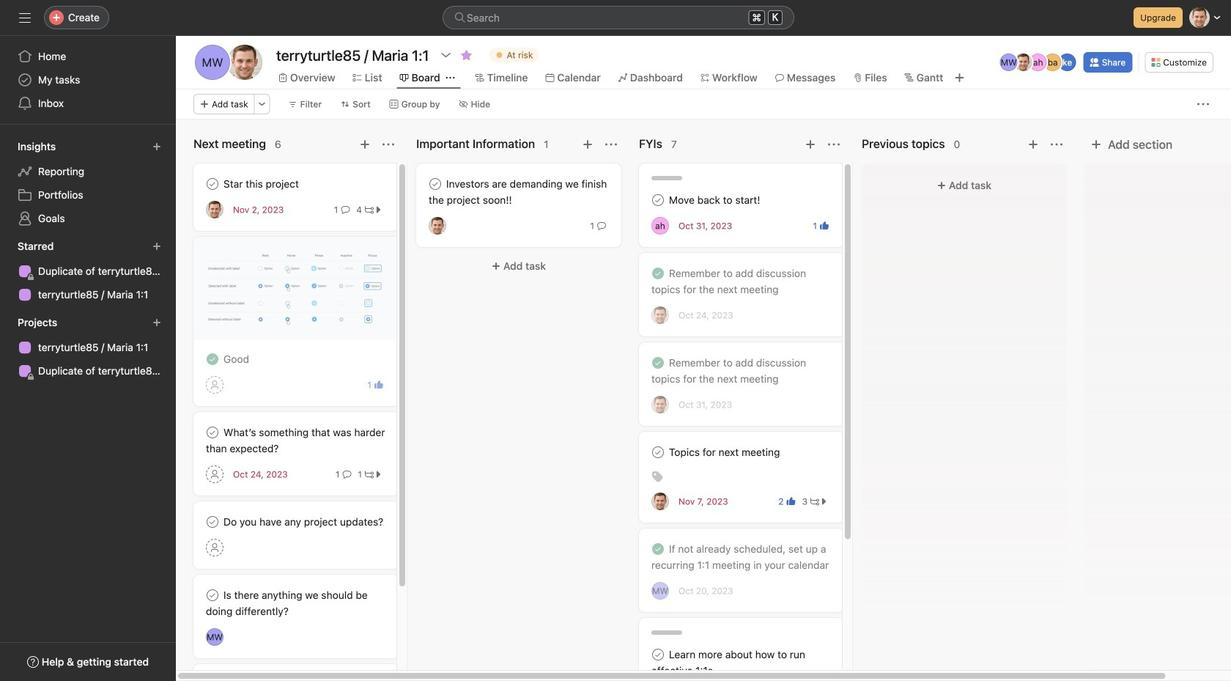 Task type: vqa. For each thing, say whether or not it's contained in the screenshot.
the bottommost Mark complete option
yes



Task type: locate. For each thing, give the bounding box(es) containing it.
2 likes. you liked this task image
[[787, 497, 796, 506]]

add task image
[[359, 139, 371, 150], [582, 139, 594, 150], [805, 139, 817, 150], [1028, 139, 1040, 150]]

starred element
[[0, 233, 176, 309]]

1 mark complete checkbox from the top
[[204, 175, 221, 193]]

2 horizontal spatial more section actions image
[[1052, 139, 1063, 150]]

1 vertical spatial 1 comment image
[[343, 470, 352, 479]]

0 vertical spatial mark complete checkbox
[[204, 175, 221, 193]]

1 like. you liked this task image
[[821, 221, 829, 230]]

mark complete image
[[204, 175, 221, 193], [427, 175, 444, 193], [204, 424, 221, 441], [204, 513, 221, 531], [204, 587, 221, 604], [650, 646, 667, 664]]

Mark complete checkbox
[[427, 175, 444, 193], [650, 191, 667, 209], [204, 424, 221, 441], [650, 444, 667, 461], [650, 646, 667, 664]]

1 vertical spatial completed image
[[650, 354, 667, 372]]

2 more section actions image from the left
[[829, 139, 840, 150]]

hide sidebar image
[[19, 12, 31, 23]]

more section actions image for 4th add task image from the right
[[383, 139, 395, 150]]

1 vertical spatial completed image
[[650, 540, 667, 558]]

remove from starred image
[[461, 49, 473, 61]]

1 vertical spatial mark complete image
[[650, 444, 667, 461]]

Completed checkbox
[[650, 265, 667, 282], [650, 540, 667, 558]]

1 like. you liked this task image
[[375, 381, 384, 389]]

1 comment image
[[341, 205, 350, 214], [343, 470, 352, 479]]

mark complete image
[[650, 191, 667, 209], [650, 444, 667, 461]]

2 add task image from the left
[[582, 139, 594, 150]]

completed image
[[650, 265, 667, 282], [650, 354, 667, 372]]

Mark complete checkbox
[[204, 175, 221, 193], [204, 513, 221, 531], [204, 587, 221, 604]]

toggle assignee popover image
[[429, 217, 447, 235], [652, 307, 669, 324], [652, 396, 669, 414], [652, 493, 669, 510]]

0 vertical spatial mark complete image
[[650, 191, 667, 209]]

tab actions image
[[446, 73, 455, 82]]

2 completed checkbox from the top
[[650, 540, 667, 558]]

2 completed image from the top
[[650, 354, 667, 372]]

0 vertical spatial completed checkbox
[[650, 265, 667, 282]]

more section actions image for first add task image from the right
[[1052, 139, 1063, 150]]

completed image
[[204, 351, 221, 368], [650, 540, 667, 558]]

0 horizontal spatial completed checkbox
[[204, 351, 221, 368]]

more section actions image
[[383, 139, 395, 150], [829, 139, 840, 150], [1052, 139, 1063, 150]]

1 horizontal spatial more actions image
[[1198, 98, 1210, 110]]

completed image for first completed option
[[650, 265, 667, 282]]

more actions image
[[1198, 98, 1210, 110], [258, 100, 267, 109]]

1 vertical spatial mark complete checkbox
[[204, 513, 221, 531]]

new insights image
[[153, 142, 161, 151]]

Completed checkbox
[[204, 351, 221, 368], [650, 354, 667, 372]]

add tab image
[[954, 72, 966, 84]]

1 vertical spatial completed checkbox
[[650, 540, 667, 558]]

1 horizontal spatial completed image
[[650, 540, 667, 558]]

None text field
[[273, 42, 433, 68]]

1 completed image from the top
[[650, 265, 667, 282]]

3 mark complete checkbox from the top
[[204, 587, 221, 604]]

1 horizontal spatial more section actions image
[[829, 139, 840, 150]]

0 horizontal spatial completed image
[[204, 351, 221, 368]]

1 more section actions image from the left
[[383, 139, 395, 150]]

2 vertical spatial mark complete checkbox
[[204, 587, 221, 604]]

toggle assignee popover image
[[206, 201, 224, 219], [652, 217, 669, 235], [652, 582, 669, 600], [206, 628, 224, 646]]

3 more section actions image from the left
[[1052, 139, 1063, 150]]

0 vertical spatial 1 comment image
[[341, 205, 350, 214]]

0 horizontal spatial more section actions image
[[383, 139, 395, 150]]

0 vertical spatial completed image
[[650, 265, 667, 282]]

projects element
[[0, 309, 176, 386]]

None field
[[443, 6, 795, 29]]

more section actions image for second add task image from the right
[[829, 139, 840, 150]]



Task type: describe. For each thing, give the bounding box(es) containing it.
2 mark complete image from the top
[[650, 444, 667, 461]]

3 add task image from the left
[[805, 139, 817, 150]]

insights element
[[0, 133, 176, 233]]

2 mark complete checkbox from the top
[[204, 513, 221, 531]]

1 comment image
[[598, 221, 606, 230]]

Search tasks, projects, and more text field
[[443, 6, 795, 29]]

show options image
[[440, 49, 452, 61]]

completed image for right completed checkbox
[[650, 354, 667, 372]]

1 horizontal spatial completed checkbox
[[650, 354, 667, 372]]

4 add task image from the left
[[1028, 139, 1040, 150]]

1 mark complete image from the top
[[650, 191, 667, 209]]

0 horizontal spatial more actions image
[[258, 100, 267, 109]]

new project or portfolio image
[[153, 318, 161, 327]]

global element
[[0, 36, 176, 124]]

0 vertical spatial completed image
[[204, 351, 221, 368]]

more section actions image
[[606, 139, 617, 150]]

1 completed checkbox from the top
[[650, 265, 667, 282]]

1 add task image from the left
[[359, 139, 371, 150]]

add items to starred image
[[153, 242, 161, 251]]



